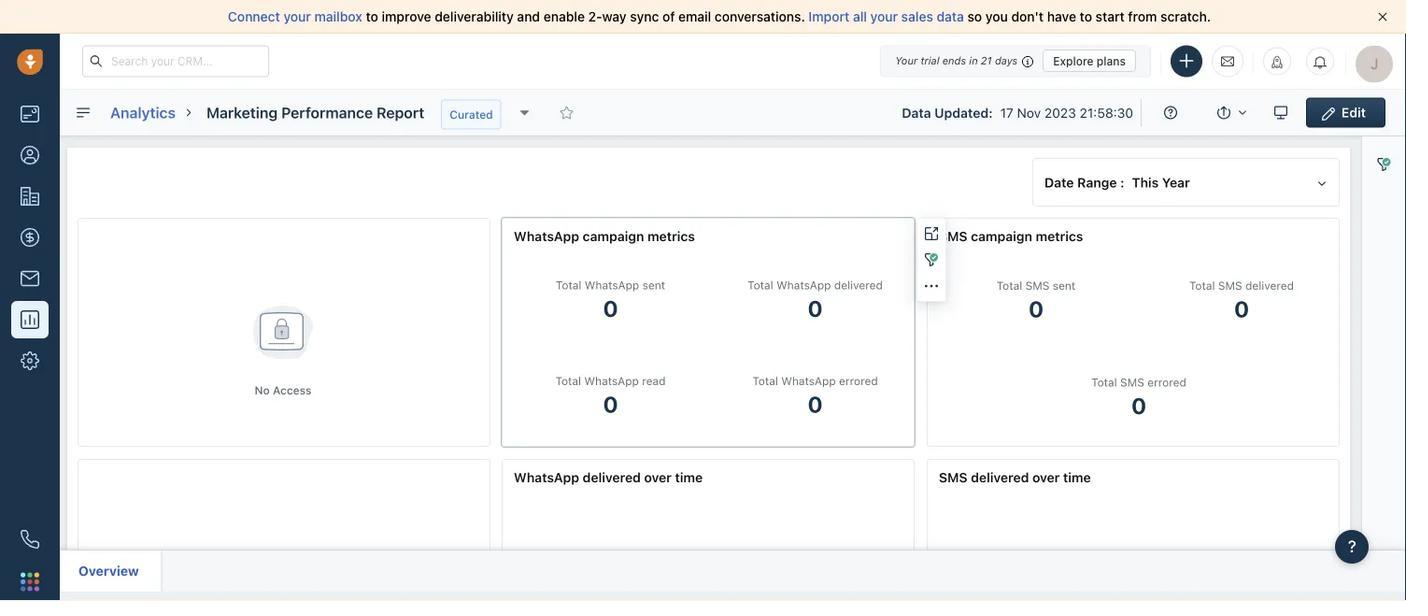 Task type: vqa. For each thing, say whether or not it's contained in the screenshot.
the leftmost your
yes



Task type: locate. For each thing, give the bounding box(es) containing it.
all
[[853, 9, 867, 24]]

0 horizontal spatial your
[[284, 9, 311, 24]]

way
[[602, 9, 627, 24]]

2 your from the left
[[871, 9, 898, 24]]

1 your from the left
[[284, 9, 311, 24]]

phone image
[[21, 530, 39, 549]]

your left mailbox
[[284, 9, 311, 24]]

connect your mailbox to improve deliverability and enable 2-way sync of email conversations. import all your sales data so you don't have to start from scratch.
[[228, 9, 1211, 24]]

to right mailbox
[[366, 9, 378, 24]]

2 to from the left
[[1080, 9, 1093, 24]]

plans
[[1097, 54, 1126, 67]]

explore
[[1054, 54, 1094, 67]]

conversations.
[[715, 9, 805, 24]]

explore plans link
[[1043, 50, 1137, 72]]

to
[[366, 9, 378, 24], [1080, 9, 1093, 24]]

enable
[[544, 9, 585, 24]]

2-
[[589, 9, 602, 24]]

1 horizontal spatial your
[[871, 9, 898, 24]]

so
[[968, 9, 983, 24]]

your right all at the top of the page
[[871, 9, 898, 24]]

your
[[284, 9, 311, 24], [871, 9, 898, 24]]

Search your CRM... text field
[[82, 45, 269, 77]]

0 horizontal spatial to
[[366, 9, 378, 24]]

ends
[[943, 55, 967, 67]]

you
[[986, 9, 1008, 24]]

improve
[[382, 9, 431, 24]]

connect your mailbox link
[[228, 9, 366, 24]]

1 horizontal spatial to
[[1080, 9, 1093, 24]]

to left 'start' on the right top of page
[[1080, 9, 1093, 24]]



Task type: describe. For each thing, give the bounding box(es) containing it.
in
[[970, 55, 978, 67]]

trial
[[921, 55, 940, 67]]

21
[[981, 55, 992, 67]]

email image
[[1222, 54, 1235, 69]]

your trial ends in 21 days
[[896, 55, 1018, 67]]

sales
[[902, 9, 934, 24]]

email
[[679, 9, 712, 24]]

sync
[[630, 9, 659, 24]]

of
[[663, 9, 675, 24]]

close image
[[1379, 12, 1388, 21]]

freshworks switcher image
[[21, 572, 39, 591]]

mailbox
[[315, 9, 363, 24]]

import all your sales data link
[[809, 9, 968, 24]]

your
[[896, 55, 918, 67]]

import
[[809, 9, 850, 24]]

from
[[1129, 9, 1158, 24]]

start
[[1096, 9, 1125, 24]]

1 to from the left
[[366, 9, 378, 24]]

explore plans
[[1054, 54, 1126, 67]]

connect
[[228, 9, 280, 24]]

days
[[995, 55, 1018, 67]]

scratch.
[[1161, 9, 1211, 24]]

don't
[[1012, 9, 1044, 24]]

have
[[1048, 9, 1077, 24]]

phone element
[[11, 521, 49, 558]]

data
[[937, 9, 965, 24]]

and
[[517, 9, 540, 24]]

deliverability
[[435, 9, 514, 24]]



